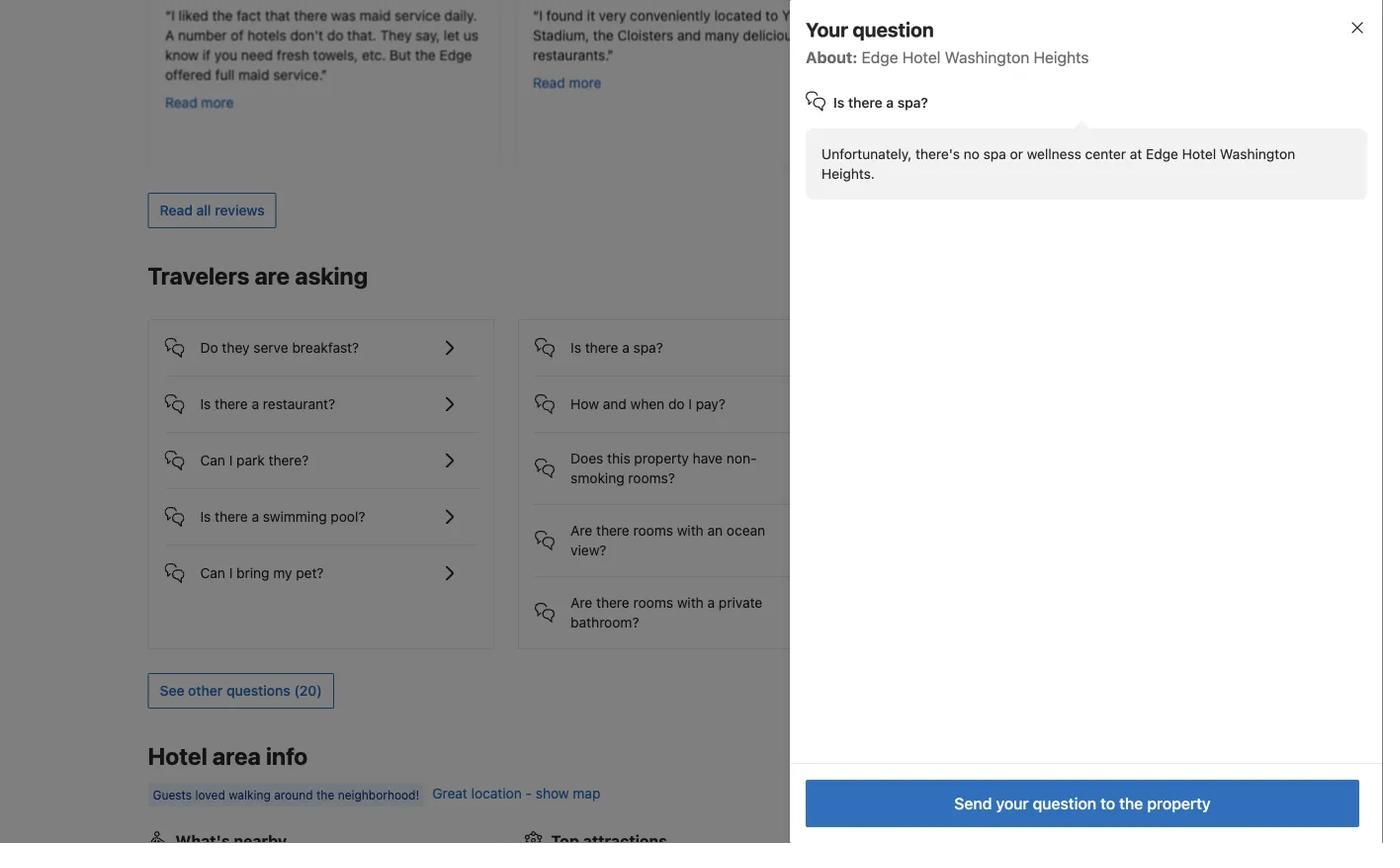 Task type: describe. For each thing, give the bounding box(es) containing it.
a inside are there rooms with a private bathroom?
[[707, 595, 715, 611]]

daily.
[[444, 7, 477, 24]]

there for are there rooms with a private bathroom? 'button'
[[596, 595, 630, 611]]

us
[[463, 27, 478, 43]]

located
[[714, 7, 761, 24]]

offered
[[165, 67, 211, 83]]

there inside the your question dialog
[[848, 94, 883, 111]]

edge inside unfortunately, there's no spa or wellness center at edge hotel washington heights.
[[1146, 146, 1178, 162]]

your question dialog
[[758, 0, 1383, 843]]

your
[[806, 18, 848, 41]]

yankee
[[781, 7, 827, 24]]

were
[[1106, 27, 1137, 43]]

number
[[178, 27, 227, 43]]

are there rooms with an ocean view? button
[[535, 505, 848, 560]]

the up of
[[212, 7, 232, 24]]

can i park there? button
[[165, 433, 478, 472]]

" everything was wonderful. the staff was amazing. luis, dominic and eric were very helpful, professional and very informative. we liked it so much we reserved it for thanksgiving weekend. i would recommend this hotel to anyone. loved it.
[[900, 7, 1203, 122]]

to inside '" everything was wonderful. the staff was amazing. luis, dominic and eric were very helpful, professional and very informative. we liked it so much we reserved it for thanksgiving weekend. i would recommend this hotel to anyone. loved it.'
[[1156, 86, 1169, 103]]

weekend.
[[900, 86, 961, 103]]

professional
[[951, 47, 1029, 63]]

" i liked the fact that there was maid service daily. a number of hotels don't do that.  they say, let us know if you need fresh towels, etc.  but the edge offered full maid service.
[[165, 7, 478, 83]]

don't
[[290, 27, 323, 43]]

there for 'is there a restaurant?' button
[[215, 396, 248, 412]]

or
[[1010, 146, 1023, 162]]

we
[[1004, 67, 1022, 83]]

spa
[[983, 146, 1006, 162]]

2 vertical spatial very
[[1060, 47, 1088, 63]]

center
[[1085, 146, 1126, 162]]

do
[[200, 339, 218, 356]]

is there a restaurant?
[[200, 396, 335, 412]]

for
[[1097, 67, 1115, 83]]

see other questions (20)
[[160, 682, 322, 699]]

this is a carousel with rotating slides. it displays featured reviews of the property. use the next and previous buttons to navigate. region
[[132, 0, 1251, 177]]

send your question to the property
[[954, 794, 1211, 813]]

are there rooms with an ocean view?
[[571, 522, 765, 558]]

hotel inside your question about: edge hotel washington heights
[[902, 48, 941, 67]]

much
[[964, 67, 1000, 83]]

are for are there rooms with a private bathroom?
[[571, 595, 592, 611]]

let
[[443, 27, 459, 43]]

the inside send your question to the property button
[[1119, 794, 1143, 813]]

a for is there a spa? button
[[622, 339, 630, 356]]

read more for " i liked the fact that there was maid service daily. a number of hotels don't do that.  they say, let us know if you need fresh towels, etc.  but the edge offered full maid service.
[[165, 94, 233, 111]]

non-
[[726, 450, 757, 466]]

restaurants.
[[532, 47, 607, 63]]

i for can i park there?
[[229, 452, 233, 468]]

of
[[230, 27, 243, 43]]

amazing.
[[900, 27, 958, 43]]

smoking
[[571, 470, 624, 486]]

other
[[188, 682, 223, 699]]

washington inside unfortunately, there's no spa or wellness center at edge hotel washington heights.
[[1220, 146, 1295, 162]]

fresh
[[276, 47, 309, 63]]

(20)
[[294, 682, 322, 699]]

restaurant?
[[263, 396, 335, 412]]

property inside does this property have non- smoking rooms?
[[634, 450, 689, 466]]

hotel area info
[[148, 742, 308, 770]]

" for i found it very conveniently located to yankee stadium, the cloisters and many delicious restaurants.
[[532, 7, 539, 24]]

does this property have non- smoking rooms?
[[571, 450, 757, 486]]

are
[[255, 262, 290, 290]]

travelers
[[148, 262, 250, 290]]

liked inside " i liked the fact that there was maid service daily. a number of hotels don't do that.  they say, let us know if you need fresh towels, etc.  but the edge offered full maid service.
[[178, 7, 208, 24]]

2 horizontal spatial read more button
[[900, 132, 969, 152]]

does this property have non- smoking rooms? button
[[535, 433, 848, 488]]

luis,
[[961, 27, 991, 43]]

when
[[630, 396, 665, 412]]

that.
[[347, 27, 376, 43]]

is for is there a swimming pool? button
[[200, 508, 211, 525]]

private
[[719, 595, 762, 611]]

a for is there a swimming pool? button
[[252, 508, 259, 525]]

staff
[[1106, 7, 1136, 24]]

washington inside your question about: edge hotel washington heights
[[945, 48, 1029, 67]]

this inside '" everything was wonderful. the staff was amazing. luis, dominic and eric were very helpful, professional and very informative. we liked it so much we reserved it for thanksgiving weekend. i would recommend this hotel to anyone. loved it.'
[[1094, 86, 1117, 103]]

pet?
[[296, 565, 324, 581]]

is there a spa? inside the your question dialog
[[833, 94, 928, 111]]

delicious
[[742, 27, 799, 43]]

how and when do i pay? button
[[535, 377, 848, 416]]

to inside "" i found it very conveniently located to yankee stadium, the cloisters and many delicious restaurants."
[[765, 7, 778, 24]]

to inside button
[[1100, 794, 1115, 813]]

are there rooms with a private bathroom?
[[571, 595, 762, 631]]

full
[[215, 67, 234, 83]]

a
[[165, 27, 174, 43]]

this inside does this property have non- smoking rooms?
[[607, 450, 630, 466]]

read more for " i found it very conveniently located to yankee stadium, the cloisters and many delicious restaurants.
[[532, 74, 601, 91]]

pay?
[[696, 396, 726, 412]]

is for 'is there a restaurant?' button
[[200, 396, 211, 412]]

can i park there?
[[200, 452, 309, 468]]

3 was from the left
[[1139, 7, 1164, 24]]

you
[[214, 47, 237, 63]]

can i bring my pet?
[[200, 565, 324, 581]]

there for is there a spa? button
[[585, 339, 618, 356]]

more for " i liked the fact that there was maid service daily. a number of hotels don't do that.  they say, let us know if you need fresh towels, etc.  but the edge offered full maid service.
[[201, 94, 233, 111]]

about:
[[806, 48, 858, 67]]

availability
[[1154, 750, 1223, 766]]

i for " i found it very conveniently located to yankee stadium, the cloisters and many delicious restaurants.
[[539, 7, 542, 24]]

cloisters
[[617, 27, 673, 43]]

they
[[222, 339, 250, 356]]

1 vertical spatial very
[[1141, 27, 1168, 43]]

is there a restaurant? button
[[165, 377, 478, 416]]

read for everything was wonderful. the staff was amazing. luis, dominic and eric were very helpful, professional and very informative. we liked it so much we reserved it for thanksgiving weekend. i would recommend this hotel to anyone. loved it.
[[900, 134, 932, 150]]

edge inside your question about: edge hotel washington heights
[[862, 48, 898, 67]]

etc.
[[361, 47, 385, 63]]

property inside the your question dialog
[[1147, 794, 1211, 813]]

fact
[[236, 7, 261, 24]]

see other questions (20) button
[[148, 673, 334, 709]]

asking
[[295, 262, 368, 290]]

your
[[996, 794, 1029, 813]]

read all reviews
[[160, 202, 265, 218]]

are there rooms with a private bathroom? button
[[535, 577, 848, 633]]

with for an
[[677, 522, 704, 539]]

if
[[202, 47, 210, 63]]

send
[[954, 794, 992, 813]]

rooms for bathroom?
[[633, 595, 673, 611]]

stadium,
[[532, 27, 589, 43]]

travelers are asking
[[148, 262, 368, 290]]

read for i liked the fact that there was maid service daily. a number of hotels don't do that.  they say, let us know if you need fresh towels, etc.  but the edge offered full maid service.
[[165, 94, 197, 111]]

the inside "" i found it very conveniently located to yankee stadium, the cloisters and many delicious restaurants."
[[593, 27, 613, 43]]

rooms for view?
[[633, 522, 673, 539]]



Task type: vqa. For each thing, say whether or not it's contained in the screenshot.
bottom Read more
yes



Task type: locate. For each thing, give the bounding box(es) containing it.
1 with from the top
[[677, 522, 704, 539]]

do inside " i liked the fact that there was maid service daily. a number of hotels don't do that.  they say, let us know if you need fresh towels, etc.  but the edge offered full maid service.
[[327, 27, 343, 43]]

more down restaurants.
[[568, 74, 601, 91]]

hotel left the area
[[148, 742, 207, 770]]

0 vertical spatial spa?
[[897, 94, 928, 111]]

read for i found it very conveniently located to yankee stadium, the cloisters and many delicious restaurants.
[[532, 74, 565, 91]]

was up luis, at the right
[[978, 7, 1003, 24]]

0 vertical spatial is there a spa?
[[833, 94, 928, 111]]

wellness
[[1027, 146, 1081, 162]]

rooms inside are there rooms with a private bathroom?
[[633, 595, 673, 611]]

is there a spa? up when
[[571, 339, 663, 356]]

spa? inside button
[[633, 339, 663, 356]]

can left 'bring'
[[200, 565, 225, 581]]

eric
[[1078, 27, 1102, 43]]

0 vertical spatial this
[[1094, 86, 1117, 103]]

2 horizontal spatial very
[[1141, 27, 1168, 43]]

0 horizontal spatial "
[[321, 67, 327, 83]]

helpful,
[[900, 47, 948, 63]]

heights.
[[822, 166, 875, 182]]

i left pay?
[[688, 396, 692, 412]]

2 horizontal spatial was
[[1139, 7, 1164, 24]]

read down restaurants.
[[532, 74, 565, 91]]

read more button down offered
[[165, 93, 233, 113]]

with for a
[[677, 595, 704, 611]]

rooms up bathroom?
[[633, 595, 673, 611]]

a up the how and when do i pay?
[[622, 339, 630, 356]]

is there a spa? inside button
[[571, 339, 663, 356]]

and
[[677, 27, 701, 43], [1051, 27, 1075, 43], [1033, 47, 1057, 63], [603, 396, 627, 412]]

2 " from the left
[[532, 7, 539, 24]]

0 horizontal spatial spa?
[[633, 339, 663, 356]]

very inside "" i found it very conveniently located to yankee stadium, the cloisters and many delicious restaurants."
[[598, 7, 626, 24]]

0 vertical spatial can
[[200, 452, 225, 468]]

0 horizontal spatial do
[[327, 27, 343, 43]]

" for i liked the fact that there was maid service daily. a number of hotels don't do that.  they say, let us know if you need fresh towels, etc.  but the edge offered full maid service.
[[165, 7, 171, 24]]

1 vertical spatial property
[[1147, 794, 1211, 813]]

1 horizontal spatial read more button
[[532, 73, 601, 93]]

does
[[571, 450, 603, 466]]

see availability button
[[1114, 740, 1235, 776]]

1 vertical spatial "
[[321, 67, 327, 83]]

found
[[546, 7, 583, 24]]

is there a spa? button
[[535, 320, 848, 360]]

is up how
[[571, 339, 581, 356]]

" for don't
[[321, 67, 327, 83]]

towels,
[[313, 47, 358, 63]]

" up a
[[165, 7, 171, 24]]

reviews
[[215, 202, 265, 218]]

0 horizontal spatial maid
[[238, 67, 269, 83]]

how
[[571, 396, 599, 412]]

" left found on the left top
[[532, 7, 539, 24]]

1 horizontal spatial to
[[1100, 794, 1115, 813]]

there up unfortunately,
[[848, 94, 883, 111]]

0 horizontal spatial property
[[634, 450, 689, 466]]

i for " i liked the fact that there was maid service daily. a number of hotels don't do that.  they say, let us know if you need fresh towels, etc.  but the edge offered full maid service.
[[171, 7, 174, 24]]

know
[[165, 47, 198, 63]]

question right "your"
[[1033, 794, 1096, 813]]

swimming
[[263, 508, 327, 525]]

" i found it very conveniently located to yankee stadium, the cloisters and many delicious restaurants.
[[532, 7, 827, 63]]

1 horizontal spatial this
[[1094, 86, 1117, 103]]

2 horizontal spatial more
[[936, 134, 969, 150]]

info
[[266, 742, 308, 770]]

0 horizontal spatial question
[[853, 18, 934, 41]]

how and when do i pay?
[[571, 396, 726, 412]]

rooms down rooms?
[[633, 522, 673, 539]]

2 horizontal spatial it
[[1085, 67, 1093, 83]]

1 was from the left
[[331, 7, 355, 24]]

hotel inside unfortunately, there's no spa or wellness center at edge hotel washington heights.
[[1182, 146, 1216, 162]]

2 horizontal spatial read more
[[900, 134, 969, 150]]

all
[[196, 202, 211, 218]]

was right "staff"
[[1139, 7, 1164, 24]]

i for can i bring my pet?
[[229, 565, 233, 581]]

1 horizontal spatial more
[[568, 74, 601, 91]]

the down 'say,' in the left of the page
[[415, 47, 435, 63]]

0 horizontal spatial it
[[586, 7, 595, 24]]

0 horizontal spatial to
[[765, 7, 778, 24]]

is down the about:
[[833, 94, 845, 111]]

do they serve breakfast? button
[[165, 320, 478, 360]]

unfortunately,
[[822, 146, 912, 162]]

everything
[[906, 7, 974, 24]]

i up a
[[171, 7, 174, 24]]

area
[[212, 742, 261, 770]]

bring
[[236, 565, 269, 581]]

" for restaurants.
[[607, 47, 613, 63]]

0 vertical spatial "
[[607, 47, 613, 63]]

breakfast?
[[292, 339, 359, 356]]

spa? down helpful,
[[897, 94, 928, 111]]

edge down let
[[439, 47, 472, 63]]

there?
[[268, 452, 309, 468]]

1 vertical spatial read more
[[165, 94, 233, 111]]

it right found on the left top
[[586, 7, 595, 24]]

hotel right at at the top right of page
[[1182, 146, 1216, 162]]

there down they
[[215, 396, 248, 412]]

0 horizontal spatial "
[[165, 7, 171, 24]]

is inside the your question dialog
[[833, 94, 845, 111]]

1 horizontal spatial property
[[1147, 794, 1211, 813]]

1 rooms from the top
[[633, 522, 673, 539]]

to down see availability button
[[1100, 794, 1115, 813]]

i inside "" i found it very conveniently located to yankee stadium, the cloisters and many delicious restaurants."
[[539, 7, 542, 24]]

can for can i bring my pet?
[[200, 565, 225, 581]]

2 vertical spatial hotel
[[148, 742, 207, 770]]

anyone.
[[900, 106, 950, 122]]

thanksgiving
[[1118, 67, 1203, 83]]

with
[[677, 522, 704, 539], [677, 595, 704, 611]]

1 horizontal spatial see
[[1126, 750, 1151, 766]]

edge left helpful,
[[862, 48, 898, 67]]

question inside your question about: edge hotel washington heights
[[853, 18, 934, 41]]

more down full
[[201, 94, 233, 111]]

1 vertical spatial this
[[607, 450, 630, 466]]

see for see other questions (20)
[[160, 682, 184, 699]]

2 horizontal spatial edge
[[1146, 146, 1178, 162]]

serve
[[253, 339, 288, 356]]

can for can i park there?
[[200, 452, 225, 468]]

rooms inside are there rooms with an ocean view?
[[633, 522, 673, 539]]

1 vertical spatial washington
[[1220, 146, 1295, 162]]

1 can from the top
[[200, 452, 225, 468]]

2 rooms from the top
[[633, 595, 673, 611]]

more for " i found it very conveniently located to yankee stadium, the cloisters and many delicious restaurants.
[[568, 74, 601, 91]]

send your question to the property button
[[806, 780, 1359, 827]]

a for 'is there a restaurant?' button
[[252, 396, 259, 412]]

0 vertical spatial read more
[[532, 74, 601, 91]]

and inside the how and when do i pay? button
[[603, 396, 627, 412]]

1 vertical spatial with
[[677, 595, 704, 611]]

2 horizontal spatial to
[[1156, 86, 1169, 103]]

0 vertical spatial maid
[[359, 7, 390, 24]]

is there a spa? up unfortunately,
[[833, 94, 928, 111]]

are inside are there rooms with an ocean view?
[[571, 522, 592, 539]]

see for see availability
[[1126, 750, 1151, 766]]

a left anyone.
[[886, 94, 894, 111]]

read all reviews button
[[148, 193, 277, 228]]

there inside are there rooms with an ocean view?
[[596, 522, 630, 539]]

see left availability
[[1126, 750, 1151, 766]]

1 vertical spatial more
[[201, 94, 233, 111]]

there inside is there a swimming pool? button
[[215, 508, 248, 525]]

read more down offered
[[165, 94, 233, 111]]

this
[[1094, 86, 1117, 103], [607, 450, 630, 466]]

this up smoking
[[607, 450, 630, 466]]

read down anyone.
[[900, 134, 932, 150]]

2 are from the top
[[571, 595, 592, 611]]

2 vertical spatial to
[[1100, 794, 1115, 813]]

1 vertical spatial maid
[[238, 67, 269, 83]]

it left so
[[934, 67, 942, 83]]

see
[[160, 682, 184, 699], [1126, 750, 1151, 766]]

1 vertical spatial can
[[200, 565, 225, 581]]

"
[[607, 47, 613, 63], [321, 67, 327, 83]]

2 vertical spatial read more
[[900, 134, 969, 150]]

very down eric
[[1060, 47, 1088, 63]]

but
[[389, 47, 411, 63]]

maid down need
[[238, 67, 269, 83]]

0 horizontal spatial was
[[331, 7, 355, 24]]

can left park
[[200, 452, 225, 468]]

0 vertical spatial do
[[327, 27, 343, 43]]

1 horizontal spatial very
[[1060, 47, 1088, 63]]

they
[[380, 27, 411, 43]]

to down thanksgiving
[[1156, 86, 1169, 103]]

we
[[1171, 47, 1191, 63]]

spa?
[[897, 94, 928, 111], [633, 339, 663, 356]]

0 horizontal spatial read more
[[165, 94, 233, 111]]

3 " from the left
[[900, 7, 906, 24]]

it left for
[[1085, 67, 1093, 83]]

i up loved
[[965, 86, 968, 103]]

hotels
[[247, 27, 286, 43]]

edge right at at the top right of page
[[1146, 146, 1178, 162]]

" inside "" i found it very conveniently located to yankee stadium, the cloisters and many delicious restaurants."
[[532, 7, 539, 24]]

was up that.
[[331, 7, 355, 24]]

and right how
[[603, 396, 627, 412]]

my
[[273, 565, 292, 581]]

1 horizontal spatial hotel
[[902, 48, 941, 67]]

say,
[[415, 27, 440, 43]]

question
[[853, 18, 934, 41], [1033, 794, 1096, 813]]

spa? inside the your question dialog
[[897, 94, 928, 111]]

read more down anyone.
[[900, 134, 969, 150]]

liked
[[178, 7, 208, 24], [900, 67, 930, 83]]

there inside are there rooms with a private bathroom?
[[596, 595, 630, 611]]

0 horizontal spatial hotel
[[148, 742, 207, 770]]

heights
[[1034, 48, 1089, 67]]

a inside the your question dialog
[[886, 94, 894, 111]]

1 vertical spatial rooms
[[633, 595, 673, 611]]

view?
[[571, 542, 606, 558]]

0 horizontal spatial very
[[598, 7, 626, 24]]

can i bring my pet? button
[[165, 546, 478, 585]]

there up view?
[[596, 522, 630, 539]]

read more button for " i liked the fact that there was maid service daily. a number of hotels don't do that.  they say, let us know if you need fresh towels, etc.  but the edge offered full maid service.
[[165, 93, 233, 113]]

1 vertical spatial question
[[1033, 794, 1096, 813]]

hotel down amazing.
[[902, 48, 941, 67]]

0 vertical spatial are
[[571, 522, 592, 539]]

" inside " i liked the fact that there was maid service daily. a number of hotels don't do that.  they say, let us know if you need fresh towels, etc.  but the edge offered full maid service.
[[165, 7, 171, 24]]

2 vertical spatial more
[[936, 134, 969, 150]]

" inside '" everything was wonderful. the staff was amazing. luis, dominic and eric were very helpful, professional and very informative. we liked it so much we reserved it for thanksgiving weekend. i would recommend this hotel to anyone. loved it.'
[[900, 7, 906, 24]]

there for 'are there rooms with an ocean view?' button
[[596, 522, 630, 539]]

spa? up the how and when do i pay?
[[633, 339, 663, 356]]

1 horizontal spatial spa?
[[897, 94, 928, 111]]

there up how
[[585, 339, 618, 356]]

0 horizontal spatial is there a spa?
[[571, 339, 663, 356]]

hotel
[[1121, 86, 1152, 103]]

0 horizontal spatial this
[[607, 450, 630, 466]]

property down see availability button
[[1147, 794, 1211, 813]]

a left private
[[707, 595, 715, 611]]

read more button down anyone.
[[900, 132, 969, 152]]

0 vertical spatial liked
[[178, 7, 208, 24]]

0 vertical spatial rooms
[[633, 522, 673, 539]]

0 vertical spatial see
[[160, 682, 184, 699]]

see availability
[[1126, 750, 1223, 766]]

1 horizontal spatial "
[[607, 47, 613, 63]]

0 horizontal spatial washington
[[945, 48, 1029, 67]]

1 " from the left
[[165, 7, 171, 24]]

bathroom?
[[571, 614, 639, 631]]

rooms
[[633, 522, 673, 539], [633, 595, 673, 611]]

and inside "" i found it very conveniently located to yankee stadium, the cloisters and many delicious restaurants."
[[677, 27, 701, 43]]

read down offered
[[165, 94, 197, 111]]

at
[[1130, 146, 1142, 162]]

i inside " i liked the fact that there was maid service daily. a number of hotels don't do that.  they say, let us know if you need fresh towels, etc.  but the edge offered full maid service.
[[171, 7, 174, 24]]

there inside 'is there a restaurant?' button
[[215, 396, 248, 412]]

question up helpful,
[[853, 18, 934, 41]]

wonderful.
[[1007, 7, 1075, 24]]

a left the swimming
[[252, 508, 259, 525]]

this down for
[[1094, 86, 1117, 103]]

0 vertical spatial very
[[598, 7, 626, 24]]

0 vertical spatial to
[[765, 7, 778, 24]]

and up heights
[[1051, 27, 1075, 43]]

1 horizontal spatial "
[[532, 7, 539, 24]]

more down loved
[[936, 134, 969, 150]]

there for is there a swimming pool? button
[[215, 508, 248, 525]]

liked inside '" everything was wonderful. the staff was amazing. luis, dominic and eric were very helpful, professional and very informative. we liked it so much we reserved it for thanksgiving weekend. i would recommend this hotel to anyone. loved it.'
[[900, 67, 930, 83]]

1 horizontal spatial is there a spa?
[[833, 94, 928, 111]]

1 horizontal spatial edge
[[862, 48, 898, 67]]

read more button down restaurants.
[[532, 73, 601, 93]]

1 horizontal spatial it
[[934, 67, 942, 83]]

so
[[946, 67, 961, 83]]

1 vertical spatial spa?
[[633, 339, 663, 356]]

1 horizontal spatial washington
[[1220, 146, 1295, 162]]

there inside is there a spa? button
[[585, 339, 618, 356]]

is
[[833, 94, 845, 111], [571, 339, 581, 356], [200, 396, 211, 412], [200, 508, 211, 525]]

0 vertical spatial property
[[634, 450, 689, 466]]

your question about: edge hotel washington heights
[[806, 18, 1089, 67]]

are up bathroom?
[[571, 595, 592, 611]]

very up cloisters at top
[[598, 7, 626, 24]]

i inside '" everything was wonderful. the staff was amazing. luis, dominic and eric were very helpful, professional and very informative. we liked it so much we reserved it for thanksgiving weekend. i would recommend this hotel to anyone. loved it.'
[[965, 86, 968, 103]]

i left park
[[229, 452, 233, 468]]

1 horizontal spatial read more
[[532, 74, 601, 91]]

the up restaurants.
[[593, 27, 613, 43]]

0 horizontal spatial liked
[[178, 7, 208, 24]]

1 vertical spatial do
[[668, 396, 685, 412]]

1 vertical spatial hotel
[[1182, 146, 1216, 162]]

1 vertical spatial to
[[1156, 86, 1169, 103]]

is down do
[[200, 396, 211, 412]]

edge inside " i liked the fact that there was maid service daily. a number of hotels don't do that.  they say, let us know if you need fresh towels, etc.  but the edge offered full maid service.
[[439, 47, 472, 63]]

a
[[886, 94, 894, 111], [622, 339, 630, 356], [252, 396, 259, 412], [252, 508, 259, 525], [707, 595, 715, 611]]

1 horizontal spatial question
[[1033, 794, 1096, 813]]

0 horizontal spatial edge
[[439, 47, 472, 63]]

read more button for " i found it very conveniently located to yankee stadium, the cloisters and many delicious restaurants.
[[532, 73, 601, 93]]

with left private
[[677, 595, 704, 611]]

and up the reserved
[[1033, 47, 1057, 63]]

1 vertical spatial see
[[1126, 750, 1151, 766]]

the down see availability button
[[1119, 794, 1143, 813]]

are up view?
[[571, 522, 592, 539]]

do inside button
[[668, 396, 685, 412]]

that
[[264, 7, 290, 24]]

is down can i park there? at the bottom left of page
[[200, 508, 211, 525]]

a left restaurant?
[[252, 396, 259, 412]]

0 vertical spatial question
[[853, 18, 934, 41]]

2 can from the top
[[200, 565, 225, 581]]

1 vertical spatial are
[[571, 595, 592, 611]]

is for is there a spa? button
[[571, 339, 581, 356]]

liked up number at left
[[178, 7, 208, 24]]

there up bathroom?
[[596, 595, 630, 611]]

2 with from the top
[[677, 595, 704, 611]]

with inside are there rooms with an ocean view?
[[677, 522, 704, 539]]

2 horizontal spatial hotel
[[1182, 146, 1216, 162]]

1 horizontal spatial was
[[978, 7, 1003, 24]]

many
[[704, 27, 739, 43]]

hotel
[[902, 48, 941, 67], [1182, 146, 1216, 162], [148, 742, 207, 770]]

are inside are there rooms with a private bathroom?
[[571, 595, 592, 611]]

0 horizontal spatial see
[[160, 682, 184, 699]]

to up delicious
[[765, 7, 778, 24]]

i left 'bring'
[[229, 565, 233, 581]]

was inside " i liked the fact that there was maid service daily. a number of hotels don't do that.  they say, let us know if you need fresh towels, etc.  but the edge offered full maid service.
[[331, 7, 355, 24]]

have
[[693, 450, 723, 466]]

1 vertical spatial is there a spa?
[[571, 339, 663, 356]]

i left found on the left top
[[539, 7, 542, 24]]

" up amazing.
[[900, 7, 906, 24]]

conveniently
[[629, 7, 710, 24]]

property up rooms?
[[634, 450, 689, 466]]

liked down helpful,
[[900, 67, 930, 83]]

do right when
[[668, 396, 685, 412]]

do up the towels,
[[327, 27, 343, 43]]

ocean
[[727, 522, 765, 539]]

need
[[241, 47, 272, 63]]

2 was from the left
[[978, 7, 1003, 24]]

are for are there rooms with an ocean view?
[[571, 522, 592, 539]]

1 vertical spatial liked
[[900, 67, 930, 83]]

1 horizontal spatial liked
[[900, 67, 930, 83]]

0 horizontal spatial read more button
[[165, 93, 233, 113]]

questions
[[226, 682, 290, 699]]

0 horizontal spatial more
[[201, 94, 233, 111]]

0 vertical spatial washington
[[945, 48, 1029, 67]]

there down park
[[215, 508, 248, 525]]

the
[[212, 7, 232, 24], [593, 27, 613, 43], [415, 47, 435, 63], [1119, 794, 1143, 813]]

maid up that.
[[359, 7, 390, 24]]

1 horizontal spatial maid
[[359, 7, 390, 24]]

1 are from the top
[[571, 522, 592, 539]]

read left all
[[160, 202, 193, 218]]

and down conveniently
[[677, 27, 701, 43]]

there inside " i liked the fact that there was maid service daily. a number of hotels don't do that.  they say, let us know if you need fresh towels, etc.  but the edge offered full maid service.
[[293, 7, 327, 24]]

edge
[[439, 47, 472, 63], [862, 48, 898, 67], [1146, 146, 1178, 162]]

very up informative.
[[1141, 27, 1168, 43]]

there up don't
[[293, 7, 327, 24]]

unfortunately, there's no spa or wellness center at edge hotel washington heights.
[[822, 146, 1299, 182]]

0 vertical spatial with
[[677, 522, 704, 539]]

with left an
[[677, 522, 704, 539]]

0 vertical spatial hotel
[[902, 48, 941, 67]]

read more down restaurants.
[[532, 74, 601, 91]]

1 horizontal spatial do
[[668, 396, 685, 412]]

question inside button
[[1033, 794, 1096, 813]]

0 vertical spatial more
[[568, 74, 601, 91]]

service.
[[273, 67, 321, 83]]

it inside "" i found it very conveniently located to yankee stadium, the cloisters and many delicious restaurants."
[[586, 7, 595, 24]]

with inside are there rooms with a private bathroom?
[[677, 595, 704, 611]]

do they serve breakfast?
[[200, 339, 359, 356]]

rooms?
[[628, 470, 675, 486]]

see left other on the left of the page
[[160, 682, 184, 699]]

2 horizontal spatial "
[[900, 7, 906, 24]]



